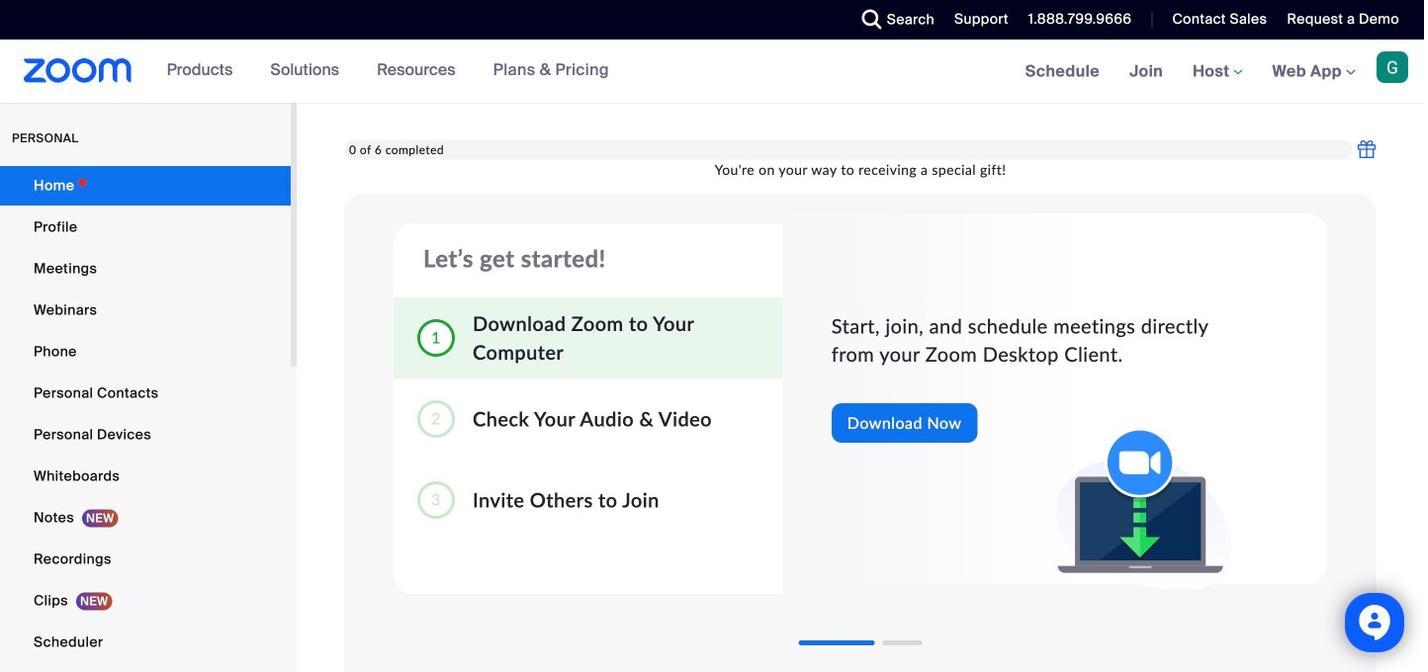 Task type: describe. For each thing, give the bounding box(es) containing it.
personal menu menu
[[0, 166, 291, 673]]

meetings navigation
[[1011, 40, 1425, 104]]

product information navigation
[[152, 40, 624, 103]]



Task type: vqa. For each thing, say whether or not it's contained in the screenshot.
PERSONAL MENU Menu
yes



Task type: locate. For each thing, give the bounding box(es) containing it.
zoom logo image
[[24, 58, 132, 83]]

profile picture image
[[1377, 51, 1409, 83]]

banner
[[0, 40, 1425, 104]]



